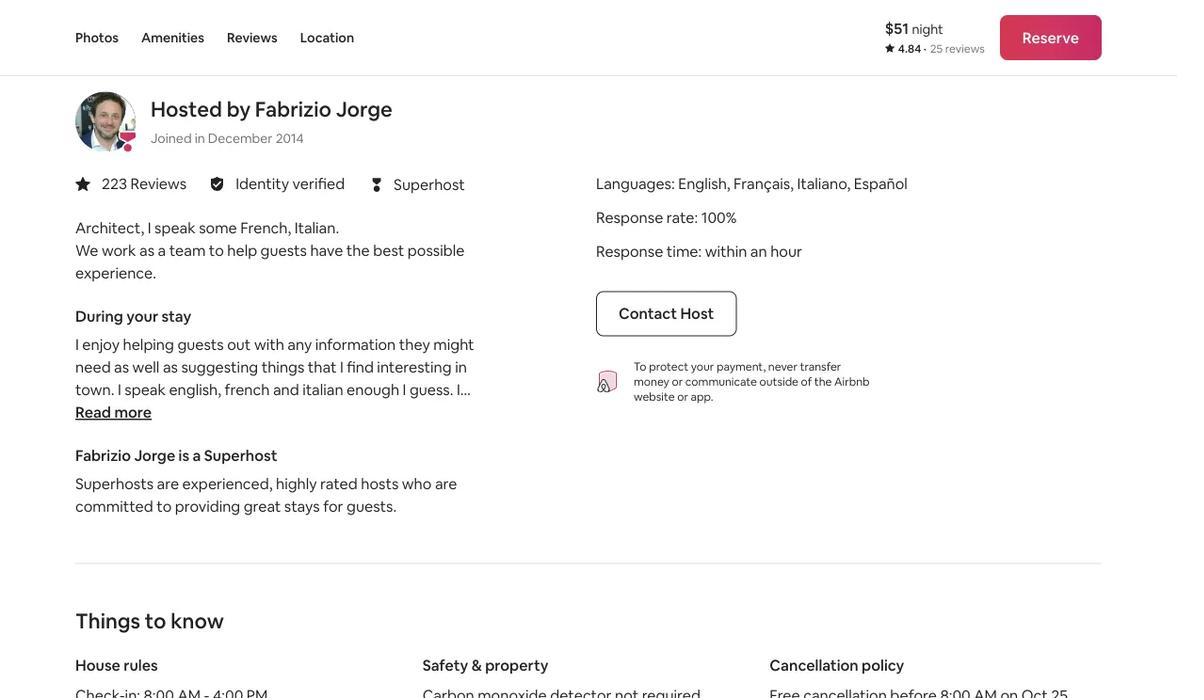 Task type: describe. For each thing, give the bounding box(es) containing it.
french
[[225, 380, 270, 400]]

house rules
[[75, 656, 158, 676]]

1 vertical spatial or
[[678, 389, 689, 404]]

italian.
[[295, 218, 339, 238]]

fabrizio inside fabrizio jorge is a superhost superhosts are experienced, highly rated hosts who are committed to providing great stays for guests.
[[75, 446, 131, 466]]

highly
[[276, 475, 317, 494]]

verified
[[293, 174, 345, 193]]

jorge inside fabrizio jorge is a superhost superhosts are experienced, highly rated hosts who are committed to providing great stays for guests.
[[134, 446, 175, 466]]

identity
[[236, 174, 289, 193]]

safety
[[423, 656, 468, 676]]

location
[[300, 29, 354, 46]]

might
[[434, 335, 474, 354]]

in inside hosted by fabrizio jorge joined in december 2014
[[195, 129, 205, 146]]

amenities
[[141, 29, 204, 46]]

great
[[244, 497, 281, 517]]

stays
[[284, 497, 320, 517]]

contact
[[619, 304, 677, 323]]

reserve button
[[1000, 15, 1102, 60]]

best
[[373, 241, 404, 260]]

of
[[801, 374, 812, 389]]

hosted
[[151, 96, 222, 123]]

know
[[171, 608, 224, 635]]

rate
[[667, 208, 695, 227]]

within
[[705, 242, 747, 261]]

fabrizio inside hosted by fabrizio jorge joined in december 2014
[[255, 96, 332, 123]]

stay
[[162, 307, 191, 326]]

i down interesting
[[403, 380, 406, 400]]

1 are from the left
[[157, 475, 179, 494]]

with
[[254, 335, 284, 354]]

safety & property
[[423, 656, 549, 676]]

find
[[347, 358, 374, 377]]

italian
[[303, 380, 343, 400]]

response time : within an hour
[[596, 242, 803, 261]]

outside
[[760, 374, 799, 389]]

0 vertical spatial or
[[672, 374, 683, 389]]

cancellation
[[770, 656, 859, 676]]

guests.
[[347, 497, 397, 517]]

: for rate
[[695, 208, 698, 227]]

helping
[[123, 335, 174, 354]]

more
[[114, 403, 152, 422]]

that
[[308, 358, 337, 377]]

4.84 · 25 reviews
[[899, 41, 985, 56]]

2 horizontal spatial as
[[163, 358, 178, 377]]

information
[[315, 335, 396, 354]]

$51 night
[[885, 18, 944, 38]]

and
[[273, 380, 299, 400]]

2014
[[276, 129, 304, 146]]

read
[[75, 403, 111, 422]]

interesting
[[377, 358, 452, 377]]

25
[[931, 41, 943, 56]]

guests inside during your stay i enjoy helping guests out with any information they might need as well as suggesting things that i find interesting in town. i speak english, french and italian enough i guess. i… read more
[[177, 335, 224, 354]]

possible
[[408, 241, 465, 260]]

response for response rate
[[596, 208, 664, 227]]

hosted by fabrizio jorge joined in december 2014
[[151, 96, 393, 146]]

speak inside the 'architect, i speak some french, italian. we work as a team to help guests have the best possible experience.'
[[154, 218, 196, 238]]

by
[[227, 96, 251, 123]]

app.
[[691, 389, 714, 404]]

rated
[[320, 475, 358, 494]]

team
[[169, 241, 206, 260]]

contact host
[[619, 304, 714, 323]]

hosts
[[361, 475, 399, 494]]

i up read more button
[[118, 380, 121, 400]]

i left find on the bottom of page
[[340, 358, 344, 377]]

english,
[[169, 380, 221, 400]]

communicate
[[686, 374, 757, 389]]

time
[[667, 242, 699, 261]]

response for response time
[[596, 242, 664, 261]]

1 horizontal spatial reviews
[[227, 29, 278, 46]]

december
[[208, 129, 273, 146]]

photos button
[[75, 0, 119, 75]]

to inside the 'architect, i speak some french, italian. we work as a team to help guests have the best possible experience.'
[[209, 241, 224, 260]]

a inside the 'architect, i speak some french, italian. we work as a team to help guests have the best possible experience.'
[[158, 241, 166, 260]]

house
[[75, 656, 120, 676]]

during
[[75, 307, 123, 326]]

committed
[[75, 497, 153, 517]]

español
[[854, 174, 908, 193]]

in inside during your stay i enjoy helping guests out with any information they might need as well as suggesting things that i find interesting in town. i speak english, french and italian enough i guess. i… read more
[[455, 358, 467, 377]]

cancellation policy
[[770, 656, 905, 676]]

help
[[227, 241, 257, 260]]

policy
[[862, 656, 905, 676]]

identity verified
[[236, 174, 345, 193]]

is
[[179, 446, 189, 466]]

joined
[[151, 129, 192, 146]]

superhost inside fabrizio jorge is a superhost superhosts are experienced, highly rated hosts who are committed to providing great stays for guests.
[[204, 446, 277, 466]]

contact host link
[[596, 291, 737, 337]]

any
[[288, 335, 312, 354]]

transfer
[[800, 359, 842, 374]]

your inside during your stay i enjoy helping guests out with any information they might need as well as suggesting things that i find interesting in town. i speak english, french and italian enough i guess. i… read more
[[126, 307, 158, 326]]

some
[[199, 218, 237, 238]]

jorge inside hosted by fabrizio jorge joined in december 2014
[[336, 96, 393, 123]]

need
[[75, 358, 111, 377]]

&
[[472, 656, 482, 676]]

1 horizontal spatial superhost
[[394, 175, 465, 194]]

your inside to protect your payment, never transfer money or communicate outside of the airbnb website or app.
[[691, 359, 714, 374]]

amenities button
[[141, 0, 204, 75]]



Task type: vqa. For each thing, say whether or not it's contained in the screenshot.
team
yes



Task type: locate. For each thing, give the bounding box(es) containing it.
reviews
[[227, 29, 278, 46], [131, 174, 187, 193]]

are right who
[[435, 475, 457, 494]]

suggesting
[[181, 358, 258, 377]]

1 horizontal spatial a
[[193, 446, 201, 466]]

0 vertical spatial the
[[347, 241, 370, 260]]

1 horizontal spatial as
[[139, 241, 155, 260]]

2 vertical spatial :
[[699, 242, 702, 261]]

guess.
[[410, 380, 454, 400]]

a inside fabrizio jorge is a superhost superhosts are experienced, highly rated hosts who are committed to providing great stays for guests.
[[193, 446, 201, 466]]

money
[[634, 374, 670, 389]]

superhosts
[[75, 475, 154, 494]]

they
[[399, 335, 430, 354]]

100%
[[702, 208, 737, 227]]

guests down "french,"
[[261, 241, 307, 260]]

to left know
[[145, 608, 166, 635]]

in right joined
[[195, 129, 205, 146]]

:
[[672, 174, 675, 193], [695, 208, 698, 227], [699, 242, 702, 261]]

0 vertical spatial response
[[596, 208, 664, 227]]

0 horizontal spatial fabrizio
[[75, 446, 131, 466]]

things to know
[[75, 608, 224, 635]]

0 horizontal spatial guests
[[177, 335, 224, 354]]

: left within
[[699, 242, 702, 261]]

the
[[347, 241, 370, 260], [815, 374, 832, 389]]

français,
[[734, 174, 794, 193]]

an
[[751, 242, 767, 261]]

experience.
[[75, 264, 156, 283]]

1 vertical spatial jorge
[[134, 446, 175, 466]]

speak inside during your stay i enjoy helping guests out with any information they might need as well as suggesting things that i find interesting in town. i speak english, french and italian enough i guess. i… read more
[[125, 380, 166, 400]]

1 horizontal spatial guests
[[261, 241, 307, 260]]

2 response from the top
[[596, 242, 664, 261]]

a right "is"
[[193, 446, 201, 466]]

to down some
[[209, 241, 224, 260]]

i…
[[457, 380, 471, 400]]

host
[[681, 304, 714, 323]]

architect,
[[75, 218, 144, 238]]

italiano,
[[797, 174, 851, 193]]

jorge up 󰀃
[[336, 96, 393, 123]]

to inside fabrizio jorge is a superhost superhosts are experienced, highly rated hosts who are committed to providing great stays for guests.
[[157, 497, 172, 517]]

or
[[672, 374, 683, 389], [678, 389, 689, 404]]

rules
[[124, 656, 158, 676]]

or left app.
[[678, 389, 689, 404]]

1 vertical spatial response
[[596, 242, 664, 261]]

speak down well
[[125, 380, 166, 400]]

who
[[402, 475, 432, 494]]

response down languages
[[596, 208, 664, 227]]

2 vertical spatial to
[[145, 608, 166, 635]]

the left best
[[347, 241, 370, 260]]

languages : english, français, italiano, español
[[596, 174, 908, 193]]

airbnb
[[835, 374, 870, 389]]

0 vertical spatial your
[[126, 307, 158, 326]]

protect
[[649, 359, 689, 374]]

i
[[148, 218, 151, 238], [75, 335, 79, 354], [340, 358, 344, 377], [118, 380, 121, 400], [403, 380, 406, 400]]

response rate : 100%
[[596, 208, 737, 227]]

to protect your payment, never transfer money or communicate outside of the airbnb website or app.
[[634, 359, 870, 404]]

response down the response rate : 100%
[[596, 242, 664, 261]]

1 horizontal spatial in
[[455, 358, 467, 377]]

as right the "work" at the top left
[[139, 241, 155, 260]]

the down transfer
[[815, 374, 832, 389]]

things
[[75, 608, 141, 635]]

0 horizontal spatial your
[[126, 307, 158, 326]]

enough
[[347, 380, 399, 400]]

guests inside the 'architect, i speak some french, italian. we work as a team to help guests have the best possible experience.'
[[261, 241, 307, 260]]

0 horizontal spatial jorge
[[134, 446, 175, 466]]

are
[[157, 475, 179, 494], [435, 475, 457, 494]]

your up "communicate"
[[691, 359, 714, 374]]

0 vertical spatial to
[[209, 241, 224, 260]]

your up helping
[[126, 307, 158, 326]]

1 vertical spatial a
[[193, 446, 201, 466]]

223 reviews
[[102, 174, 187, 193]]

1 horizontal spatial jorge
[[336, 96, 393, 123]]

0 vertical spatial fabrizio
[[255, 96, 332, 123]]

0 horizontal spatial as
[[114, 358, 129, 377]]

1 vertical spatial to
[[157, 497, 172, 517]]

1 vertical spatial your
[[691, 359, 714, 374]]

1 vertical spatial :
[[695, 208, 698, 227]]

night
[[912, 20, 944, 37]]

french,
[[240, 218, 291, 238]]

architect, i speak some french, italian. we work as a team to help guests have the best possible experience.
[[75, 218, 465, 283]]

location button
[[300, 0, 354, 75]]

fabrizio up 2014 at left top
[[255, 96, 332, 123]]

are down "is"
[[157, 475, 179, 494]]

1 vertical spatial speak
[[125, 380, 166, 400]]

1 horizontal spatial are
[[435, 475, 457, 494]]

for
[[323, 497, 343, 517]]

a left team
[[158, 241, 166, 260]]

the inside the 'architect, i speak some french, italian. we work as a team to help guests have the best possible experience.'
[[347, 241, 370, 260]]

1 horizontal spatial fabrizio
[[255, 96, 332, 123]]

website
[[634, 389, 675, 404]]

guests
[[261, 241, 307, 260], [177, 335, 224, 354]]

1 vertical spatial in
[[455, 358, 467, 377]]

0 horizontal spatial superhost
[[204, 446, 277, 466]]

to left the providing
[[157, 497, 172, 517]]

read more button
[[75, 402, 152, 424]]

1 horizontal spatial your
[[691, 359, 714, 374]]

or down protect
[[672, 374, 683, 389]]

1 vertical spatial fabrizio
[[75, 446, 131, 466]]

to
[[634, 359, 647, 374]]

1 horizontal spatial the
[[815, 374, 832, 389]]

0 vertical spatial a
[[158, 241, 166, 260]]

town.
[[75, 380, 114, 400]]

fabrizio jorge is a superhost. learn more about fabrizio jorge. image
[[75, 92, 136, 152], [75, 92, 136, 152]]

photos
[[75, 29, 119, 46]]

enjoy
[[82, 335, 120, 354]]

out
[[227, 335, 251, 354]]

: left english,
[[672, 174, 675, 193]]

0 horizontal spatial a
[[158, 241, 166, 260]]

response
[[596, 208, 664, 227], [596, 242, 664, 261]]

speak up team
[[154, 218, 196, 238]]

guests up suggesting
[[177, 335, 224, 354]]

we
[[75, 241, 98, 260]]

as right well
[[163, 358, 178, 377]]

reviews up by
[[227, 29, 278, 46]]

reviews right '223'
[[131, 174, 187, 193]]

work
[[102, 241, 136, 260]]

: left the 100%
[[695, 208, 698, 227]]

as inside the 'architect, i speak some french, italian. we work as a team to help guests have the best possible experience.'
[[139, 241, 155, 260]]

speak
[[154, 218, 196, 238], [125, 380, 166, 400]]

in up the i…
[[455, 358, 467, 377]]

0 vertical spatial speak
[[154, 218, 196, 238]]

have
[[310, 241, 343, 260]]

property
[[485, 656, 549, 676]]

1 response from the top
[[596, 208, 664, 227]]

0 horizontal spatial the
[[347, 241, 370, 260]]

0 vertical spatial guests
[[261, 241, 307, 260]]

i left enjoy
[[75, 335, 79, 354]]

jorge left "is"
[[134, 446, 175, 466]]

i right architect,
[[148, 218, 151, 238]]

0 horizontal spatial reviews
[[131, 174, 187, 193]]

payment,
[[717, 359, 766, 374]]

providing
[[175, 497, 240, 517]]

fabrizio jorge is a superhost superhosts are experienced, highly rated hosts who are committed to providing great stays for guests.
[[75, 446, 457, 517]]

a
[[158, 241, 166, 260], [193, 446, 201, 466]]

$51
[[885, 18, 909, 38]]

1 vertical spatial guests
[[177, 335, 224, 354]]

0 vertical spatial :
[[672, 174, 675, 193]]

1 vertical spatial the
[[815, 374, 832, 389]]

0 vertical spatial superhost
[[394, 175, 465, 194]]

0 vertical spatial reviews
[[227, 29, 278, 46]]

4.84
[[899, 41, 922, 56]]

0 horizontal spatial in
[[195, 129, 205, 146]]

in
[[195, 129, 205, 146], [455, 358, 467, 377]]

as left well
[[114, 358, 129, 377]]

as
[[139, 241, 155, 260], [114, 358, 129, 377], [163, 358, 178, 377]]

0 horizontal spatial are
[[157, 475, 179, 494]]

superhost right 󰀃
[[394, 175, 465, 194]]

223
[[102, 174, 127, 193]]

i inside the 'architect, i speak some french, italian. we work as a team to help guests have the best possible experience.'
[[148, 218, 151, 238]]

0 vertical spatial in
[[195, 129, 205, 146]]

the inside to protect your payment, never transfer money or communicate outside of the airbnb website or app.
[[815, 374, 832, 389]]

well
[[132, 358, 160, 377]]

hour
[[771, 242, 803, 261]]

reviews
[[946, 41, 985, 56]]

fabrizio up superhosts
[[75, 446, 131, 466]]

2 are from the left
[[435, 475, 457, 494]]

0 vertical spatial jorge
[[336, 96, 393, 123]]

superhost up experienced,
[[204, 446, 277, 466]]

·
[[924, 41, 927, 56]]

1 vertical spatial reviews
[[131, 174, 187, 193]]

1 vertical spatial superhost
[[204, 446, 277, 466]]

󰀃
[[372, 173, 381, 195]]

your
[[126, 307, 158, 326], [691, 359, 714, 374]]

languages
[[596, 174, 672, 193]]

: for time
[[699, 242, 702, 261]]



